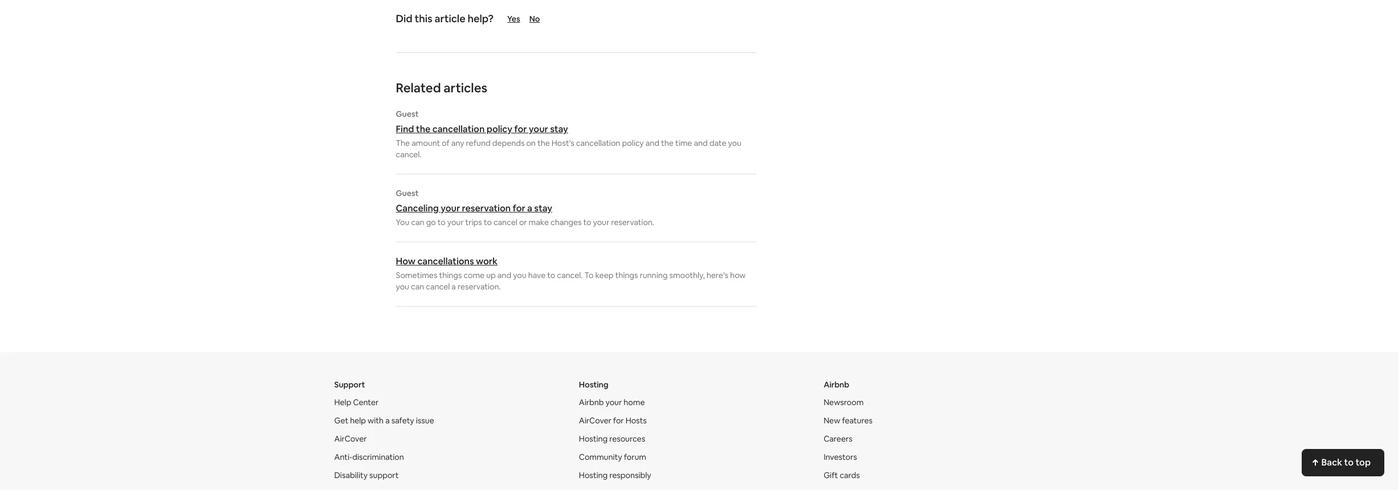 Task type: describe. For each thing, give the bounding box(es) containing it.
did
[[396, 12, 413, 25]]

reservation. inside how cancellations work sometimes things come up and you have to cancel. to keep things running smoothly, here's how you can cancel a reservation.
[[458, 282, 501, 292]]

host's
[[552, 138, 574, 148]]

home
[[624, 397, 645, 408]]

any
[[451, 138, 464, 148]]

yes
[[507, 14, 520, 24]]

careers link
[[824, 434, 853, 444]]

how
[[396, 255, 416, 267]]

safety
[[391, 416, 414, 426]]

work
[[476, 255, 498, 267]]

sometimes
[[396, 270, 437, 280]]

0 horizontal spatial a
[[385, 416, 390, 426]]

anti-
[[334, 452, 352, 462]]

your inside guest find the cancellation policy for your stay the amount of any refund depends on the host's cancellation policy and the time and date you cancel.
[[529, 123, 548, 135]]

back
[[1322, 457, 1342, 469]]

and inside how cancellations work sometimes things come up and you have to cancel. to keep things running smoothly, here's how you can cancel a reservation.
[[498, 270, 511, 280]]

your up aircover for hosts
[[606, 397, 622, 408]]

2 vertical spatial you
[[396, 282, 409, 292]]

find
[[396, 123, 414, 135]]

hosting for hosting responsibly
[[579, 470, 608, 481]]

help
[[350, 416, 366, 426]]

1 vertical spatial you
[[513, 270, 526, 280]]

stay inside the guest canceling your reservation for a stay you can go to your trips to cancel or make changes to your reservation.
[[534, 202, 552, 214]]

get help with a safety issue
[[334, 416, 434, 426]]

community forum
[[579, 452, 646, 462]]

gift cards link
[[824, 470, 860, 481]]

reservation. inside the guest canceling your reservation for a stay you can go to your trips to cancel or make changes to your reservation.
[[611, 217, 654, 227]]

forum
[[624, 452, 646, 462]]

guest find the cancellation policy for your stay the amount of any refund depends on the host's cancellation policy and the time and date you cancel.
[[396, 109, 742, 160]]

to inside how cancellations work sometimes things come up and you have to cancel. to keep things running smoothly, here's how you can cancel a reservation.
[[547, 270, 555, 280]]

airbnb your home
[[579, 397, 645, 408]]

date
[[710, 138, 726, 148]]

get
[[334, 416, 348, 426]]

back to top button
[[1302, 449, 1385, 477]]

center
[[353, 397, 379, 408]]

canceling your reservation for a stay link
[[396, 202, 756, 214]]

trips
[[465, 217, 482, 227]]

hosting resources link
[[579, 434, 645, 444]]

community
[[579, 452, 622, 462]]

hosting for hosting
[[579, 380, 609, 390]]

hosting responsibly
[[579, 470, 651, 481]]

guest canceling your reservation for a stay you can go to your trips to cancel or make changes to your reservation.
[[396, 188, 654, 227]]

canceling your reservation for a stay element
[[396, 188, 756, 228]]

a inside the guest canceling your reservation for a stay you can go to your trips to cancel or make changes to your reservation.
[[527, 202, 532, 214]]

1 things from the left
[[439, 270, 462, 280]]

anti-discrimination
[[334, 452, 404, 462]]

1 horizontal spatial the
[[537, 138, 550, 148]]

did this article help?
[[396, 12, 494, 25]]

help center link
[[334, 397, 379, 408]]

gift
[[824, 470, 838, 481]]

careers
[[824, 434, 853, 444]]

issue
[[416, 416, 434, 426]]

yes button
[[507, 14, 520, 24]]

hosting resources
[[579, 434, 645, 444]]

no button
[[529, 14, 562, 24]]

help?
[[468, 12, 494, 25]]

airbnb for airbnb
[[824, 380, 849, 390]]

cancel. inside guest find the cancellation policy for your stay the amount of any refund depends on the host's cancellation policy and the time and date you cancel.
[[396, 149, 422, 160]]

running
[[640, 270, 668, 280]]

top
[[1356, 457, 1371, 469]]

discrimination
[[352, 452, 404, 462]]

newsroom link
[[824, 397, 864, 408]]

responsibly
[[609, 470, 651, 481]]

guest for find
[[396, 109, 419, 119]]

smoothly,
[[669, 270, 705, 280]]

new
[[824, 416, 840, 426]]

have
[[528, 270, 546, 280]]

0 vertical spatial cancellation
[[432, 123, 485, 135]]

cancellations
[[417, 255, 474, 267]]

resources
[[609, 434, 645, 444]]

investors link
[[824, 452, 857, 462]]

airbnb for airbnb your home
[[579, 397, 604, 408]]

aircover for hosts link
[[579, 416, 647, 426]]

cards
[[840, 470, 860, 481]]

a inside how cancellations work sometimes things come up and you have to cancel. to keep things running smoothly, here's how you can cancel a reservation.
[[452, 282, 456, 292]]

for inside the guest canceling your reservation for a stay you can go to your trips to cancel or make changes to your reservation.
[[513, 202, 525, 214]]

stay inside guest find the cancellation policy for your stay the amount of any refund depends on the host's cancellation policy and the time and date you cancel.
[[550, 123, 568, 135]]

for inside guest find the cancellation policy for your stay the amount of any refund depends on the host's cancellation policy and the time and date you cancel.
[[514, 123, 527, 135]]

to
[[585, 270, 594, 280]]

2 things from the left
[[615, 270, 638, 280]]

come
[[464, 270, 485, 280]]

with
[[368, 416, 384, 426]]

changes
[[551, 217, 582, 227]]

on
[[526, 138, 536, 148]]

features
[[842, 416, 873, 426]]

related articles
[[396, 80, 487, 96]]

disability
[[334, 470, 368, 481]]

how cancellations work link
[[396, 255, 756, 267]]

amount
[[412, 138, 440, 148]]

gift cards
[[824, 470, 860, 481]]

aircover link
[[334, 434, 367, 444]]



Task type: vqa. For each thing, say whether or not it's contained in the screenshot.
the left Nov
no



Task type: locate. For each thing, give the bounding box(es) containing it.
guest inside guest find the cancellation policy for your stay the amount of any refund depends on the host's cancellation policy and the time and date you cancel.
[[396, 109, 419, 119]]

to inside button
[[1344, 457, 1354, 469]]

0 horizontal spatial cancel.
[[396, 149, 422, 160]]

1 vertical spatial stay
[[534, 202, 552, 214]]

1 vertical spatial a
[[452, 282, 456, 292]]

0 vertical spatial aircover
[[579, 416, 612, 426]]

for up on
[[514, 123, 527, 135]]

hosting for hosting resources
[[579, 434, 608, 444]]

you
[[728, 138, 742, 148], [513, 270, 526, 280], [396, 282, 409, 292]]

0 horizontal spatial policy
[[487, 123, 512, 135]]

1 vertical spatial can
[[411, 282, 424, 292]]

aircover for hosts
[[579, 416, 647, 426]]

article
[[435, 12, 465, 25]]

disability support
[[334, 470, 399, 481]]

0 horizontal spatial you
[[396, 282, 409, 292]]

0 vertical spatial cancel.
[[396, 149, 422, 160]]

keep
[[595, 270, 614, 280]]

can
[[411, 217, 424, 227], [411, 282, 424, 292]]

this
[[415, 12, 432, 25]]

things down cancellations
[[439, 270, 462, 280]]

airbnb your home link
[[579, 397, 645, 408]]

guest up find
[[396, 109, 419, 119]]

cancel inside the guest canceling your reservation for a stay you can go to your trips to cancel or make changes to your reservation.
[[494, 217, 517, 227]]

2 horizontal spatial and
[[694, 138, 708, 148]]

stay up host's
[[550, 123, 568, 135]]

support
[[369, 470, 399, 481]]

aircover
[[579, 416, 612, 426], [334, 434, 367, 444]]

1 vertical spatial hosting
[[579, 434, 608, 444]]

1 vertical spatial cancellation
[[576, 138, 620, 148]]

time
[[675, 138, 692, 148]]

policy left the time
[[622, 138, 644, 148]]

or
[[519, 217, 527, 227]]

a down cancellations
[[452, 282, 456, 292]]

new features link
[[824, 416, 873, 426]]

2 horizontal spatial the
[[661, 138, 674, 148]]

3 hosting from the top
[[579, 470, 608, 481]]

stay up make
[[534, 202, 552, 214]]

aircover for aircover for hosts
[[579, 416, 612, 426]]

1 horizontal spatial aircover
[[579, 416, 612, 426]]

no
[[529, 14, 540, 24]]

0 vertical spatial reservation.
[[611, 217, 654, 227]]

your up on
[[529, 123, 548, 135]]

you down sometimes
[[396, 282, 409, 292]]

0 vertical spatial airbnb
[[824, 380, 849, 390]]

to right go
[[438, 217, 446, 227]]

hosting up airbnb your home link
[[579, 380, 609, 390]]

your left the trips on the left
[[447, 217, 464, 227]]

1 horizontal spatial and
[[646, 138, 660, 148]]

1 vertical spatial for
[[513, 202, 525, 214]]

disability support link
[[334, 470, 399, 481]]

articles
[[444, 80, 487, 96]]

1 can from the top
[[411, 217, 424, 227]]

2 vertical spatial a
[[385, 416, 390, 426]]

a right "with"
[[385, 416, 390, 426]]

2 vertical spatial for
[[613, 416, 624, 426]]

your
[[529, 123, 548, 135], [441, 202, 460, 214], [447, 217, 464, 227], [593, 217, 609, 227], [606, 397, 622, 408]]

2 can from the top
[[411, 282, 424, 292]]

0 horizontal spatial cancel
[[426, 282, 450, 292]]

1 horizontal spatial policy
[[622, 138, 644, 148]]

1 vertical spatial policy
[[622, 138, 644, 148]]

2 vertical spatial hosting
[[579, 470, 608, 481]]

cancellation down find the cancellation policy for your stay 'link'
[[576, 138, 620, 148]]

hosting down community
[[579, 470, 608, 481]]

to right have
[[547, 270, 555, 280]]

newsroom
[[824, 397, 864, 408]]

for up or
[[513, 202, 525, 214]]

2 guest from the top
[[396, 188, 419, 198]]

0 horizontal spatial reservation.
[[458, 282, 501, 292]]

2 hosting from the top
[[579, 434, 608, 444]]

cancellation
[[432, 123, 485, 135], [576, 138, 620, 148]]

depends
[[492, 138, 525, 148]]

1 horizontal spatial airbnb
[[824, 380, 849, 390]]

reservation.
[[611, 217, 654, 227], [458, 282, 501, 292]]

you
[[396, 217, 409, 227]]

the left the time
[[661, 138, 674, 148]]

your down canceling your reservation for a stay link
[[593, 217, 609, 227]]

0 horizontal spatial and
[[498, 270, 511, 280]]

make
[[529, 217, 549, 227]]

a
[[527, 202, 532, 214], [452, 282, 456, 292], [385, 416, 390, 426]]

go
[[426, 217, 436, 227]]

policy
[[487, 123, 512, 135], [622, 138, 644, 148]]

can down sometimes
[[411, 282, 424, 292]]

aircover down airbnb your home link
[[579, 416, 612, 426]]

0 vertical spatial stay
[[550, 123, 568, 135]]

0 horizontal spatial cancellation
[[432, 123, 485, 135]]

0 vertical spatial hosting
[[579, 380, 609, 390]]

here's
[[707, 270, 729, 280]]

a up make
[[527, 202, 532, 214]]

hosting
[[579, 380, 609, 390], [579, 434, 608, 444], [579, 470, 608, 481]]

back to top
[[1322, 457, 1371, 469]]

1 vertical spatial cancel
[[426, 282, 450, 292]]

to left top on the right of the page
[[1344, 457, 1354, 469]]

up
[[486, 270, 496, 280]]

community forum link
[[579, 452, 646, 462]]

1 horizontal spatial you
[[513, 270, 526, 280]]

for left hosts
[[613, 416, 624, 426]]

cancel down sometimes
[[426, 282, 450, 292]]

guest for canceling
[[396, 188, 419, 198]]

and left the time
[[646, 138, 660, 148]]

0 vertical spatial a
[[527, 202, 532, 214]]

cancel. down the
[[396, 149, 422, 160]]

2 horizontal spatial you
[[728, 138, 742, 148]]

cancellation up any
[[432, 123, 485, 135]]

to
[[438, 217, 446, 227], [484, 217, 492, 227], [583, 217, 591, 227], [547, 270, 555, 280], [1344, 457, 1354, 469]]

airbnb up newsroom link
[[824, 380, 849, 390]]

things
[[439, 270, 462, 280], [615, 270, 638, 280]]

1 guest from the top
[[396, 109, 419, 119]]

anti-discrimination link
[[334, 452, 404, 462]]

to down reservation
[[484, 217, 492, 227]]

0 vertical spatial can
[[411, 217, 424, 227]]

1 horizontal spatial cancellation
[[576, 138, 620, 148]]

0 vertical spatial policy
[[487, 123, 512, 135]]

can inside how cancellations work sometimes things come up and you have to cancel. to keep things running smoothly, here's how you can cancel a reservation.
[[411, 282, 424, 292]]

guest
[[396, 109, 419, 119], [396, 188, 419, 198]]

the up amount
[[416, 123, 431, 135]]

1 horizontal spatial reservation.
[[611, 217, 654, 227]]

1 vertical spatial airbnb
[[579, 397, 604, 408]]

0 vertical spatial for
[[514, 123, 527, 135]]

airbnb
[[824, 380, 849, 390], [579, 397, 604, 408]]

0 horizontal spatial the
[[416, 123, 431, 135]]

cancel inside how cancellations work sometimes things come up and you have to cancel. to keep things running smoothly, here's how you can cancel a reservation.
[[426, 282, 450, 292]]

cancel left or
[[494, 217, 517, 227]]

0 vertical spatial you
[[728, 138, 742, 148]]

how cancellations work sometimes things come up and you have to cancel. to keep things running smoothly, here's how you can cancel a reservation.
[[396, 255, 746, 292]]

0 horizontal spatial aircover
[[334, 434, 367, 444]]

get help with a safety issue link
[[334, 416, 434, 426]]

find the cancellation policy for your stay element
[[396, 109, 756, 160]]

1 horizontal spatial cancel.
[[557, 270, 583, 280]]

support
[[334, 380, 365, 390]]

reservation
[[462, 202, 511, 214]]

cancel. down 'how cancellations work' link at the bottom of page
[[557, 270, 583, 280]]

guest inside the guest canceling your reservation for a stay you can go to your trips to cancel or make changes to your reservation.
[[396, 188, 419, 198]]

you inside guest find the cancellation policy for your stay the amount of any refund depends on the host's cancellation policy and the time and date you cancel.
[[728, 138, 742, 148]]

cancel. inside how cancellations work sometimes things come up and you have to cancel. to keep things running smoothly, here's how you can cancel a reservation.
[[557, 270, 583, 280]]

0 horizontal spatial things
[[439, 270, 462, 280]]

2 horizontal spatial a
[[527, 202, 532, 214]]

cancel.
[[396, 149, 422, 160], [557, 270, 583, 280]]

related
[[396, 80, 441, 96]]

1 vertical spatial aircover
[[334, 434, 367, 444]]

of
[[442, 138, 450, 148]]

aircover for the aircover link
[[334, 434, 367, 444]]

policy up depends
[[487, 123, 512, 135]]

your right canceling
[[441, 202, 460, 214]]

1 vertical spatial guest
[[396, 188, 419, 198]]

the right on
[[537, 138, 550, 148]]

and right the time
[[694, 138, 708, 148]]

refund
[[466, 138, 491, 148]]

reservation. down come
[[458, 282, 501, 292]]

hosts
[[626, 416, 647, 426]]

reservation. up running
[[611, 217, 654, 227]]

you left have
[[513, 270, 526, 280]]

0 vertical spatial guest
[[396, 109, 419, 119]]

hosting up community
[[579, 434, 608, 444]]

cancel
[[494, 217, 517, 227], [426, 282, 450, 292]]

stay
[[550, 123, 568, 135], [534, 202, 552, 214]]

1 horizontal spatial cancel
[[494, 217, 517, 227]]

airbnb up aircover for hosts
[[579, 397, 604, 408]]

0 vertical spatial cancel
[[494, 217, 517, 227]]

1 vertical spatial reservation.
[[458, 282, 501, 292]]

can inside the guest canceling your reservation for a stay you can go to your trips to cancel or make changes to your reservation.
[[411, 217, 424, 227]]

and
[[646, 138, 660, 148], [694, 138, 708, 148], [498, 270, 511, 280]]

new features
[[824, 416, 873, 426]]

help center
[[334, 397, 379, 408]]

hosting responsibly link
[[579, 470, 651, 481]]

1 hosting from the top
[[579, 380, 609, 390]]

1 horizontal spatial things
[[615, 270, 638, 280]]

how
[[730, 270, 746, 280]]

find the cancellation policy for your stay link
[[396, 123, 756, 135]]

0 horizontal spatial airbnb
[[579, 397, 604, 408]]

guest up canceling
[[396, 188, 419, 198]]

to down canceling your reservation for a stay link
[[583, 217, 591, 227]]

canceling
[[396, 202, 439, 214]]

help
[[334, 397, 351, 408]]

aircover up the anti-
[[334, 434, 367, 444]]

1 horizontal spatial a
[[452, 282, 456, 292]]

you right date at the right of the page
[[728, 138, 742, 148]]

1 vertical spatial cancel.
[[557, 270, 583, 280]]

can left go
[[411, 217, 424, 227]]

the
[[396, 138, 410, 148]]

and right up
[[498, 270, 511, 280]]

things right keep on the left of page
[[615, 270, 638, 280]]



